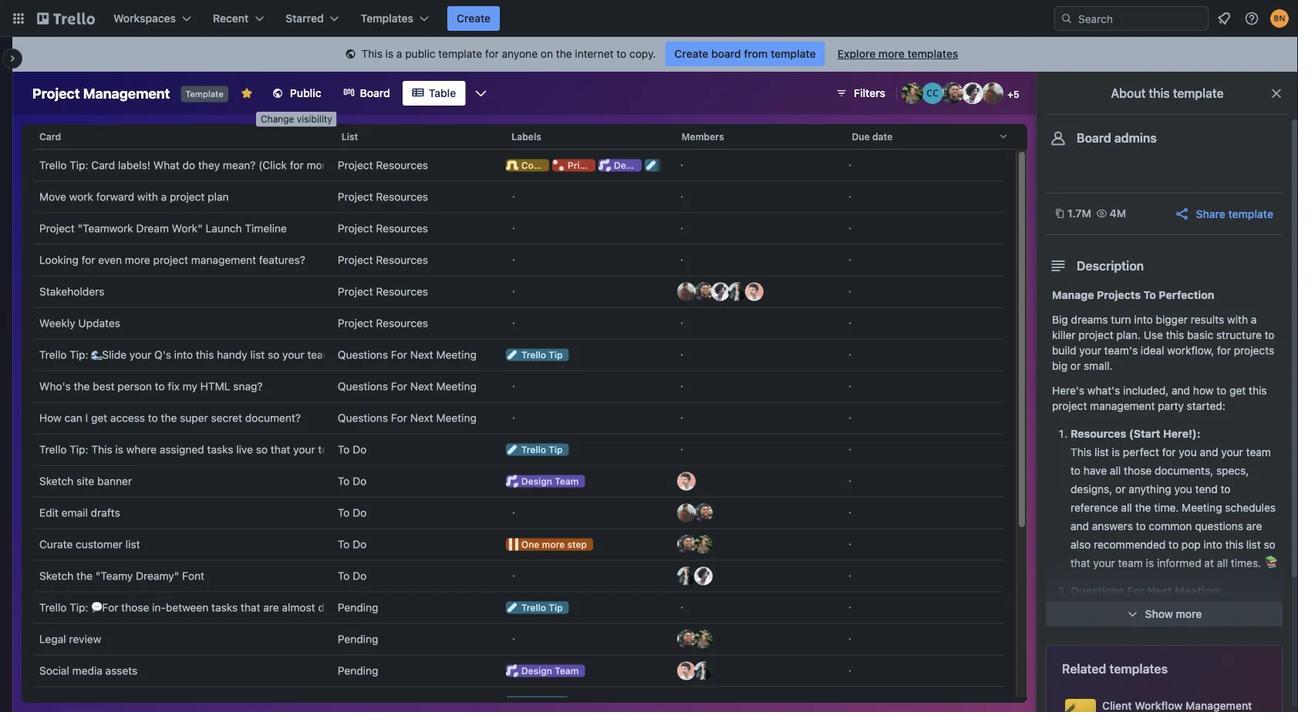 Task type: locate. For each thing, give the bounding box(es) containing it.
person
[[118, 380, 152, 393]]

or right designs, at the right bottom of page
[[1115, 483, 1126, 496]]

12 row from the top
[[33, 466, 1004, 498]]

create board from template
[[674, 47, 816, 60]]

those
[[1124, 465, 1152, 477], [121, 602, 149, 614], [128, 697, 156, 709]]

2 do from the top
[[353, 475, 367, 488]]

1 vertical spatial with
[[1227, 314, 1248, 326]]

this
[[361, 47, 382, 60], [91, 444, 112, 456], [1071, 446, 1092, 459]]

2 tip: from the top
[[70, 349, 88, 361]]

4 project resources from the top
[[338, 254, 428, 266]]

trello tip
[[660, 160, 702, 171], [521, 350, 563, 361], [521, 445, 563, 455], [521, 603, 563, 614]]

for down here!):
[[1162, 446, 1176, 459]]

into up at
[[1204, 539, 1222, 552]]

0 vertical spatial questions for next meeting
[[338, 349, 477, 361]]

a inside big dreams turn into bigger results with a killer project plan. use this basic structure to build your team's ideal workflow, for projects big or small.
[[1251, 314, 1257, 326]]

9 row from the top
[[33, 371, 1004, 403]]

meeting for trello tip: 🌊slide your q's into this handy list so your team keeps on flowing.
[[436, 349, 477, 361]]

5 project resources from the top
[[338, 285, 428, 298]]

19 row from the top
[[33, 687, 1004, 713]]

row containing looking for even more project management features?
[[33, 245, 1004, 276]]

1 vertical spatial keeps
[[1189, 659, 1218, 672]]

more inside "explore more templates" link
[[878, 47, 905, 60]]

get right how
[[1230, 385, 1246, 397]]

0 horizontal spatial also
[[365, 602, 386, 614]]

tasks right between at the left
[[211, 602, 238, 614]]

1 sketch from the top
[[39, 475, 74, 488]]

keeps inside table
[[335, 349, 365, 361]]

row containing who's the best person to fix my html snag?
[[33, 371, 1004, 403]]

you inside questions for next meeting: never again forget that important question you thought of in the shower this morning! slide your q's into this handy list so your team keeps on flowing. 🌊
[[1117, 622, 1135, 635]]

1 vertical spatial todd (todd05497623) image
[[677, 662, 696, 681]]

1 horizontal spatial board
[[1077, 131, 1111, 145]]

for inside resources (start here!): this list is perfect for you and your team to have all those documents, specs, designs, or anything you tend to reference all the time. meeting schedules and answers to common questions are also recommended to pop into this list so that your team is informed at all times. 📚
[[1162, 446, 1176, 459]]

change visibility tooltip
[[256, 112, 337, 127]]

1 vertical spatial all
[[1121, 502, 1132, 514]]

board for board
[[360, 87, 390, 100]]

2 vertical spatial team
[[555, 666, 579, 677]]

2 vertical spatial are
[[291, 697, 307, 709]]

row containing project "teamwork dream work" launch timeline
[[33, 213, 1004, 245]]

1 vertical spatial questions for next meeting
[[338, 380, 477, 393]]

1 vertical spatial color: purple, title: "design team" element
[[506, 476, 585, 488]]

this inside resources (start here!): this list is perfect for you and your team to have all those documents, specs, designs, or anything you tend to reference all the time. meeting schedules and answers to common questions are also recommended to pop into this list so that your team is informed at all times. 📚
[[1225, 539, 1244, 552]]

can left see
[[346, 444, 364, 456]]

all right at
[[1217, 557, 1228, 570]]

1 vertical spatial management
[[1090, 400, 1155, 413]]

row containing trello tip: 🌊slide your q's into this handy list so your team keeps on flowing.
[[33, 339, 1004, 371]]

next for how can i get access to the super secret document?
[[410, 412, 433, 425]]

3 row from the top
[[33, 181, 1004, 213]]

to right how
[[1217, 385, 1227, 397]]

resources inside resources (start here!): this list is perfect for you and your team to have all those documents, specs, designs, or anything you tend to reference all the time. meeting schedules and answers to common questions are also recommended to pop into this list so that your team is informed at all times. 📚
[[1071, 428, 1126, 440]]

2 to do from the top
[[338, 475, 367, 488]]

tip for trello tip: 💬for those in-between tasks that are almost done but also awaiting one last step.
[[549, 603, 563, 614]]

are for trello tip: splash those redtape-heavy issues that are slowing your team down here.
[[291, 697, 307, 709]]

1 horizontal spatial a
[[396, 47, 402, 60]]

2 vertical spatial chris (chris42642663) image
[[677, 631, 696, 649]]

template right "share"
[[1228, 207, 1273, 220]]

forward
[[96, 191, 134, 203]]

that inside questions for next meeting: never again forget that important question you thought of in the shower this morning! slide your q's into this handy list so your team keeps on flowing. 🌊
[[1166, 604, 1185, 616]]

2 design team button from the top
[[500, 656, 668, 687]]

trello tip: 💬for those in-between tasks that are almost done but also awaiting one last step. link
[[39, 593, 499, 624]]

chris (chris42642663) image
[[694, 504, 713, 523], [677, 536, 696, 554]]

that inside resources (start here!): this list is perfect for you and your team to have all those documents, specs, designs, or anything you tend to reference all the time. meeting schedules and answers to common questions are also recommended to pop into this list so that your team is informed at all times. 📚
[[1071, 557, 1090, 570]]

3 to do from the top
[[338, 507, 367, 519]]

1 vertical spatial can
[[346, 444, 364, 456]]

this up banner
[[91, 444, 112, 456]]

color: purple, title: "design team" element for to do
[[506, 476, 585, 488]]

4 row from the top
[[33, 213, 1004, 245]]

brooke (brooke94205718) image up stephen (stephen11674280) icon
[[694, 536, 713, 554]]

into inside questions for next meeting: never again forget that important question you thought of in the shower this morning! slide your q's into this handy list so your team keeps on flowing. 🌊
[[1211, 641, 1230, 653]]

trello
[[39, 159, 67, 172], [660, 160, 685, 171], [39, 349, 67, 361], [521, 350, 546, 361], [39, 444, 67, 456], [521, 445, 546, 455], [39, 602, 67, 614], [521, 603, 546, 614], [39, 697, 67, 709]]

those for trello tip: 💬for those in-between tasks that are almost done but also awaiting one last step.
[[121, 602, 149, 614]]

for right (click
[[290, 159, 304, 172]]

what
[[477, 444, 501, 456]]

this down question
[[1071, 641, 1089, 653]]

1 horizontal spatial this
[[361, 47, 382, 60]]

of
[[1179, 622, 1189, 635]]

work
[[69, 191, 93, 203]]

2 project resources from the top
[[338, 191, 428, 203]]

sketch inside sketch the "teamy dreamy" font link
[[39, 570, 74, 583]]

0 horizontal spatial a
[[161, 191, 167, 203]]

0 horizontal spatial can
[[64, 412, 82, 425]]

0 vertical spatial design team
[[614, 160, 671, 171]]

banner
[[97, 475, 132, 488]]

row containing edit email drafts
[[33, 498, 1004, 529]]

do for sketch the "teamy dreamy" font
[[353, 570, 367, 583]]

do for edit email drafts
[[353, 507, 367, 519]]

3 pending from the top
[[338, 665, 378, 678]]

that left almost
[[241, 602, 260, 614]]

1 design team button from the top
[[500, 466, 668, 497]]

table link
[[402, 81, 465, 106]]

1 do from the top
[[353, 444, 367, 456]]

1 todd (todd05497623) image from the top
[[677, 472, 696, 491]]

design for to do
[[521, 476, 552, 487]]

killer
[[1052, 329, 1076, 342]]

2 vertical spatial design
[[521, 666, 552, 677]]

copy
[[521, 160, 544, 171]]

never
[[1071, 604, 1100, 616]]

to do for edit email drafts
[[338, 507, 367, 519]]

0 vertical spatial those
[[1124, 465, 1152, 477]]

stephen (stephen11674280) image
[[728, 283, 747, 301], [694, 662, 713, 681]]

that right "issues"
[[269, 697, 288, 709]]

more inside show more button
[[1176, 608, 1202, 621]]

this inside here's what's included, and how to get this project management party started:
[[1249, 385, 1267, 397]]

1 vertical spatial design team
[[521, 476, 579, 487]]

0 vertical spatial card
[[39, 131, 61, 142]]

project inside big dreams turn into bigger results with a killer project plan. use this basic structure to build your team's ideal workflow, for projects big or small.
[[1079, 329, 1114, 342]]

into up the use
[[1134, 314, 1153, 326]]

the left "teamy
[[76, 570, 93, 583]]

color: sky, title: "trello tip" element
[[645, 159, 702, 172], [506, 349, 569, 361], [506, 444, 569, 456], [506, 602, 569, 614]]

project left 'plan'
[[170, 191, 205, 203]]

janelle (janelle549) image
[[962, 83, 983, 104], [694, 567, 713, 586]]

tip: left 💬for
[[70, 602, 88, 614]]

customize views image
[[473, 86, 488, 101]]

for inside big dreams turn into bigger results with a killer project plan. use this basic structure to build your team's ideal workflow, for projects big or small.
[[1217, 344, 1231, 357]]

1 trello tip button from the top
[[500, 340, 668, 371]]

row containing sketch the "teamy dreamy" font
[[33, 561, 1004, 592]]

1 vertical spatial javier (javier85303346) image
[[677, 283, 696, 301]]

more for explore
[[878, 47, 905, 60]]

0 horizontal spatial create
[[457, 12, 491, 25]]

3 trello tip button from the top
[[500, 593, 668, 624]]

0 horizontal spatial management
[[191, 254, 256, 266]]

assigned
[[160, 444, 204, 456]]

team inside trello tip: this is where assigned tasks live so that your team can see who's working on what and when it's due. link
[[318, 444, 343, 456]]

those down perfect
[[1124, 465, 1152, 477]]

trello tip button for trello tip: this is where assigned tasks live so that your team can see who's working on what and when it's due.
[[500, 435, 668, 465]]

0 horizontal spatial this
[[91, 444, 112, 456]]

all right have
[[1110, 465, 1121, 477]]

1 vertical spatial brooke (brooke94205718) image
[[694, 536, 713, 554]]

1 vertical spatial board
[[1077, 131, 1111, 145]]

keeps
[[335, 349, 365, 361], [1189, 659, 1218, 672]]

0 horizontal spatial get
[[91, 412, 107, 425]]

sm image
[[343, 47, 358, 62]]

visibility
[[297, 114, 332, 125]]

open information menu image
[[1244, 11, 1260, 26]]

0 vertical spatial design
[[614, 160, 645, 171]]

design team for to do
[[521, 476, 579, 487]]

0 vertical spatial design team button
[[500, 466, 668, 497]]

on
[[541, 47, 553, 60], [368, 349, 380, 361], [462, 444, 474, 456], [1221, 659, 1234, 672]]

5 row from the top
[[33, 245, 1004, 276]]

more for one
[[542, 540, 565, 550]]

social
[[39, 665, 69, 678]]

team inside trello tip: 🌊slide your q's into this handy list so your team keeps on flowing. link
[[307, 349, 332, 361]]

so down morning!
[[1121, 659, 1133, 672]]

also
[[1071, 539, 1091, 552], [365, 602, 386, 614]]

1 vertical spatial chris (chris42642663) image
[[677, 536, 696, 554]]

1 vertical spatial sketch
[[39, 570, 74, 583]]

this inside trello tip: 🌊slide your q's into this handy list so your team keeps on flowing. link
[[196, 349, 214, 361]]

or inside big dreams turn into bigger results with a killer project plan. use this basic structure to build your team's ideal workflow, for projects big or small.
[[1071, 360, 1081, 373]]

card inside button
[[39, 131, 61, 142]]

tip: for 💬for
[[70, 602, 88, 614]]

your right slowing
[[350, 697, 372, 709]]

you down documents,
[[1174, 483, 1192, 496]]

design team for pending
[[521, 666, 579, 677]]

a inside table
[[161, 191, 167, 203]]

javier (javier85303346) image
[[982, 83, 1004, 104], [677, 283, 696, 301]]

janelle (janelle549) image down javier (javier85303346) image
[[694, 567, 713, 586]]

brooke (brooke94205718) image down "explore more templates" link
[[902, 83, 923, 104]]

0 horizontal spatial are
[[263, 602, 279, 614]]

flowing. inside row
[[383, 349, 422, 361]]

move work forward with a project plan
[[39, 191, 229, 203]]

1 vertical spatial those
[[121, 602, 149, 614]]

so inside questions for next meeting: never again forget that important question you thought of in the shower this morning! slide your q's into this handy list so your team keeps on flowing. 🌊
[[1121, 659, 1133, 672]]

1 vertical spatial stephen (stephen11674280) image
[[694, 662, 713, 681]]

1 tip: from the top
[[70, 159, 88, 172]]

4 tip: from the top
[[70, 602, 88, 614]]

2 horizontal spatial this
[[1071, 446, 1092, 459]]

public button
[[262, 81, 331, 106]]

1 vertical spatial get
[[91, 412, 107, 425]]

0 vertical spatial brooke (brooke94205718) image
[[902, 83, 923, 104]]

template inside button
[[1228, 207, 1273, 220]]

manage projects to perfection
[[1052, 289, 1214, 302]]

17 row from the top
[[33, 624, 1004, 656]]

0 vertical spatial trello tip button
[[500, 340, 668, 371]]

to for edit email drafts
[[338, 507, 350, 519]]

here.
[[433, 697, 458, 709]]

tip for trello tip: 🌊slide your q's into this handy list so your team keeps on flowing.
[[549, 350, 563, 361]]

tip: up work
[[70, 159, 88, 172]]

board left admins
[[1077, 131, 1111, 145]]

table
[[22, 118, 1027, 713]]

tip:
[[70, 159, 88, 172], [70, 349, 88, 361], [70, 444, 88, 456], [70, 602, 88, 614], [70, 697, 88, 709]]

8 row from the top
[[33, 339, 1004, 371]]

project for trello tip: card labels! what do they mean? (click for more info)
[[338, 159, 373, 172]]

q's up "fix"
[[154, 349, 171, 361]]

1 horizontal spatial are
[[291, 697, 307, 709]]

1 vertical spatial tasks
[[211, 602, 238, 614]]

your down of
[[1166, 641, 1188, 653]]

create button
[[447, 6, 500, 31]]

are left almost
[[263, 602, 279, 614]]

are down schedules
[[1246, 520, 1262, 533]]

janelle (janelle549) image
[[711, 283, 730, 301]]

javier (javier85303346) image left +
[[982, 83, 1004, 104]]

can
[[64, 412, 82, 425], [346, 444, 364, 456]]

javier (javier85303346) image left janelle (janelle549) icon
[[677, 283, 696, 301]]

2 vertical spatial those
[[128, 697, 156, 709]]

1 horizontal spatial also
[[1071, 539, 1091, 552]]

list up the sketch the "teamy dreamy" font
[[126, 538, 140, 551]]

0 vertical spatial management
[[191, 254, 256, 266]]

this is a public template for anyone on the internet to copy.
[[361, 47, 656, 60]]

how can i get access to the super secret document?
[[39, 412, 301, 425]]

resources for looking for even more project management features?
[[376, 254, 428, 266]]

perfect
[[1123, 446, 1159, 459]]

site
[[76, 475, 94, 488]]

design for pending
[[521, 666, 552, 677]]

tip: for 🌊slide
[[70, 349, 88, 361]]

for down structure
[[1217, 344, 1231, 357]]

board left table link
[[360, 87, 390, 100]]

and right what
[[504, 444, 523, 456]]

0 vertical spatial a
[[396, 47, 402, 60]]

so up '📚'
[[1264, 539, 1276, 552]]

tip: left splash
[[70, 697, 88, 709]]

6 project resources from the top
[[338, 317, 428, 330]]

weekly
[[39, 317, 75, 330]]

1 questions for next meeting from the top
[[338, 349, 477, 361]]

primary element
[[0, 0, 1298, 37]]

1 vertical spatial card
[[91, 159, 115, 172]]

row containing trello tip: 💬for those in-between tasks that are almost done but also awaiting one last step.
[[33, 592, 1004, 624]]

project inside here's what's included, and how to get this project management party started:
[[1052, 400, 1087, 413]]

row containing stakeholders
[[33, 276, 1004, 308]]

design team button for to do
[[500, 466, 668, 497]]

for for who's the best person to fix my html snag?
[[391, 380, 407, 393]]

color: sky, title: "trello tip" element for trello tip: this is where assigned tasks live so that your team can see who's working on what and when it's due.
[[506, 444, 569, 456]]

1 vertical spatial create
[[674, 47, 709, 60]]

times.
[[1231, 557, 1261, 570]]

this
[[1149, 86, 1170, 101], [1166, 329, 1184, 342], [196, 349, 214, 361], [1249, 385, 1267, 397], [1225, 539, 1244, 552], [1071, 641, 1089, 653], [1233, 641, 1251, 653]]

list down morning!
[[1104, 659, 1119, 672]]

trello tip for trello tip: 🌊slide your q's into this handy list so your team keeps on flowing.
[[521, 350, 563, 361]]

resources for weekly updates
[[376, 317, 428, 330]]

or
[[1071, 360, 1081, 373], [1115, 483, 1126, 496]]

0 vertical spatial flowing.
[[383, 349, 422, 361]]

11 row from the top
[[33, 434, 1004, 466]]

brooke (brooke94205718) image down stephen (stephen11674280) icon
[[694, 631, 713, 649]]

questions for next meeting
[[338, 349, 477, 361], [338, 380, 477, 393], [338, 412, 477, 425]]

(start
[[1129, 428, 1160, 440]]

7 row from the top
[[33, 308, 1004, 339]]

more right one
[[542, 540, 565, 550]]

tip for trello tip: this is where assigned tasks live so that your team can see who's working on what and when it's due.
[[549, 445, 563, 455]]

brooke (brooke94205718) image
[[902, 83, 923, 104], [694, 536, 713, 554], [694, 631, 713, 649]]

sketch inside sketch site banner link
[[39, 475, 74, 488]]

with inside 'move work forward with a project plan' link
[[137, 191, 158, 203]]

to do for sketch site banner
[[338, 475, 367, 488]]

tasks for assigned
[[207, 444, 233, 456]]

0 vertical spatial get
[[1230, 385, 1246, 397]]

2 vertical spatial a
[[1251, 314, 1257, 326]]

templates up caity (caity) image
[[907, 47, 958, 60]]

1 vertical spatial or
[[1115, 483, 1126, 496]]

your inside big dreams turn into bigger results with a killer project plan. use this basic structure to build your team's ideal workflow, for projects big or small.
[[1079, 344, 1101, 357]]

2 sketch from the top
[[39, 570, 74, 583]]

that up never
[[1071, 557, 1090, 570]]

2 vertical spatial trello tip button
[[500, 593, 668, 624]]

change
[[261, 114, 294, 125]]

is inside row
[[115, 444, 123, 456]]

meeting for who's the best person to fix my html snag?
[[436, 380, 477, 393]]

10 row from the top
[[33, 403, 1004, 434]]

0 vertical spatial color: purple, title: "design team" element
[[598, 159, 671, 172]]

the right in at the right of page
[[1204, 622, 1220, 635]]

1 to do from the top
[[338, 444, 367, 456]]

here's
[[1052, 385, 1085, 397]]

5 tip: from the top
[[70, 697, 88, 709]]

1 pending from the top
[[338, 602, 378, 614]]

blocked
[[338, 697, 378, 709]]

0 vertical spatial stephen (stephen11674280) image
[[728, 283, 747, 301]]

sketch left site
[[39, 475, 74, 488]]

trello tip: card labels! what do they mean? (click for more info) link
[[39, 150, 358, 181]]

create for create
[[457, 12, 491, 25]]

0 vertical spatial chris (chris42642663) image
[[942, 83, 963, 104]]

3 tip: from the top
[[70, 444, 88, 456]]

for
[[391, 349, 407, 361], [391, 380, 407, 393], [391, 412, 407, 425], [1127, 585, 1145, 598]]

my
[[183, 380, 197, 393]]

handy up snag?
[[217, 349, 247, 361]]

1 project resources from the top
[[338, 159, 428, 172]]

this up html
[[196, 349, 214, 361]]

Board name text field
[[25, 81, 178, 106]]

0 horizontal spatial card
[[39, 131, 61, 142]]

4 to do from the top
[[338, 538, 367, 551]]

2 vertical spatial design team
[[521, 666, 579, 677]]

team
[[647, 160, 671, 171], [555, 476, 579, 487], [555, 666, 579, 677]]

14 row from the top
[[33, 529, 1004, 561]]

more right even
[[125, 254, 150, 266]]

5 to do from the top
[[338, 570, 367, 583]]

that down document?
[[271, 444, 290, 456]]

1 vertical spatial also
[[365, 602, 386, 614]]

1 row from the top
[[33, 118, 1016, 155]]

management inside here's what's included, and how to get this project management party started:
[[1090, 400, 1155, 413]]

2 horizontal spatial are
[[1246, 520, 1262, 533]]

this down projects
[[1249, 385, 1267, 397]]

to do for curate customer list
[[338, 538, 367, 551]]

next
[[410, 349, 433, 361], [410, 380, 433, 393], [410, 412, 433, 425], [1147, 585, 1172, 598]]

to for sketch site banner
[[338, 475, 350, 488]]

for inside questions for next meeting: never again forget that important question you thought of in the shower this morning! slide your q's into this handy list so your team keeps on flowing. 🌊
[[1127, 585, 1145, 598]]

team for to do
[[555, 476, 579, 487]]

2 vertical spatial questions for next meeting
[[338, 412, 477, 425]]

sketch site banner
[[39, 475, 132, 488]]

sketch for sketch site banner
[[39, 475, 74, 488]]

also inside row
[[365, 602, 386, 614]]

0 vertical spatial chris (chris42642663) image
[[694, 504, 713, 523]]

your up document?
[[282, 349, 304, 361]]

0 horizontal spatial keeps
[[335, 349, 365, 361]]

4 do from the top
[[353, 538, 367, 551]]

1 vertical spatial are
[[263, 602, 279, 614]]

team for have
[[1246, 446, 1271, 459]]

1 horizontal spatial keeps
[[1189, 659, 1218, 672]]

for left even
[[81, 254, 95, 266]]

1 vertical spatial templates
[[1109, 662, 1168, 677]]

color: purple, title: "design team" element
[[598, 159, 671, 172], [506, 476, 585, 488], [506, 665, 585, 678]]

1.7m
[[1068, 207, 1091, 220]]

project for move work forward with a project plan
[[338, 191, 373, 203]]

can left i
[[64, 412, 82, 425]]

0 vertical spatial keeps
[[335, 349, 365, 361]]

to do for trello tip: this is where assigned tasks live so that your team can see who's working on what and when it's due.
[[338, 444, 367, 456]]

1 horizontal spatial can
[[346, 444, 364, 456]]

due date
[[852, 131, 893, 142]]

handy inside questions for next meeting: never again forget that important question you thought of in the shower this morning! slide your q's into this handy list so your team keeps on flowing. 🌊
[[1071, 659, 1101, 672]]

a
[[396, 47, 402, 60], [161, 191, 167, 203], [1251, 314, 1257, 326]]

todd (todd05497623) image
[[677, 472, 696, 491], [677, 662, 696, 681]]

0 vertical spatial or
[[1071, 360, 1081, 373]]

into down weekly updates link on the top of page
[[174, 349, 193, 361]]

from
[[744, 47, 768, 60]]

internet
[[575, 47, 614, 60]]

it's
[[555, 444, 570, 456]]

your up specs, at the bottom
[[1221, 446, 1243, 459]]

3 do from the top
[[353, 507, 367, 519]]

1 horizontal spatial with
[[1227, 314, 1248, 326]]

chris (chris42642663) image
[[942, 83, 963, 104], [694, 283, 713, 301], [677, 631, 696, 649]]

timeline
[[245, 222, 287, 235]]

15 row from the top
[[33, 561, 1004, 592]]

sketch the "teamy dreamy" font
[[39, 570, 204, 583]]

card left labels!
[[91, 159, 115, 172]]

1 vertical spatial a
[[161, 191, 167, 203]]

designs,
[[1071, 483, 1113, 496]]

create inside button
[[457, 12, 491, 25]]

customer
[[76, 538, 123, 551]]

0 vertical spatial todd (todd05497623) image
[[677, 472, 696, 491]]

also right but
[[365, 602, 386, 614]]

stakeholders
[[39, 285, 104, 298]]

trello tip button for trello tip: 🌊slide your q's into this handy list so your team keeps on flowing.
[[500, 340, 668, 371]]

are left slowing
[[291, 697, 307, 709]]

1 horizontal spatial flowing.
[[1237, 659, 1276, 672]]

row
[[33, 118, 1016, 155], [33, 150, 1004, 181], [33, 181, 1004, 213], [33, 213, 1004, 245], [33, 245, 1004, 276], [33, 276, 1004, 308], [33, 308, 1004, 339], [33, 339, 1004, 371], [33, 371, 1004, 403], [33, 403, 1004, 434], [33, 434, 1004, 466], [33, 466, 1004, 498], [33, 498, 1004, 529], [33, 529, 1004, 561], [33, 561, 1004, 592], [33, 592, 1004, 624], [33, 624, 1004, 656], [33, 656, 1004, 687], [33, 687, 1004, 713]]

0 horizontal spatial flowing.
[[383, 349, 422, 361]]

0 vertical spatial are
[[1246, 520, 1262, 533]]

1 horizontal spatial stephen (stephen11674280) image
[[728, 283, 747, 301]]

with up dream
[[137, 191, 158, 203]]

project down project "teamwork dream work" launch timeline
[[153, 254, 188, 266]]

pending down but
[[338, 633, 378, 646]]

trello tip: card labels! what do they mean? (click for more info)
[[39, 159, 358, 172]]

so
[[268, 349, 279, 361], [256, 444, 268, 456], [1264, 539, 1276, 552], [1121, 659, 1133, 672]]

pending left awaiting
[[338, 602, 378, 614]]

1 vertical spatial janelle (janelle549) image
[[694, 567, 713, 586]]

questions for how can i get access to the super secret document?
[[338, 412, 388, 425]]

color: yellow, title: "copy request" element
[[506, 159, 584, 172]]

the inside questions for next meeting: never again forget that important question you thought of in the shower this morning! slide your q's into this handy list so your team keeps on flowing. 🌊
[[1204, 622, 1220, 635]]

3 project resources from the top
[[338, 222, 428, 235]]

1 horizontal spatial templates
[[1109, 662, 1168, 677]]

to left pop
[[1169, 539, 1179, 552]]

flowing. inside questions for next meeting: never again forget that important question you thought of in the shower this morning! slide your q's into this handy list so your team keeps on flowing. 🌊
[[1237, 659, 1276, 672]]

step.
[[475, 602, 499, 614]]

review
[[69, 633, 101, 646]]

also down reference
[[1071, 539, 1091, 552]]

perfection
[[1159, 289, 1214, 302]]

13 row from the top
[[33, 498, 1004, 529]]

0 vertical spatial pending
[[338, 602, 378, 614]]

2 vertical spatial you
[[1117, 622, 1135, 635]]

get inside table
[[91, 412, 107, 425]]

janelle (janelle549) image left +
[[962, 83, 983, 104]]

for for how can i get access to the super secret document?
[[391, 412, 407, 425]]

in-
[[152, 602, 166, 614]]

meeting:
[[1175, 585, 1222, 598]]

1 horizontal spatial card
[[91, 159, 115, 172]]

1 horizontal spatial handy
[[1071, 659, 1101, 672]]

are inside resources (start here!): this list is perfect for you and your team to have all those documents, specs, designs, or anything you tend to reference all the time. meeting schedules and answers to common questions are also recommended to pop into this list so that your team is informed at all times. 📚
[[1246, 520, 1262, 533]]

2 vertical spatial brooke (brooke94205718) image
[[694, 631, 713, 649]]

6 row from the top
[[33, 276, 1004, 308]]

questions for trello tip: 🌊slide your q's into this handy list so your team keeps on flowing.
[[338, 349, 388, 361]]

that for tasks
[[241, 602, 260, 614]]

1 vertical spatial design
[[521, 476, 552, 487]]

your up small.
[[1079, 344, 1101, 357]]

1 horizontal spatial or
[[1115, 483, 1126, 496]]

project for project "teamwork dream work" launch timeline
[[338, 222, 373, 235]]

1 horizontal spatial javier (javier85303346) image
[[982, 83, 1004, 104]]

almost
[[282, 602, 315, 614]]

0 vertical spatial q's
[[154, 349, 171, 361]]

5 do from the top
[[353, 570, 367, 583]]

16 row from the top
[[33, 592, 1004, 624]]

more up of
[[1176, 608, 1202, 621]]

and up 'party'
[[1172, 385, 1190, 397]]

2 row from the top
[[33, 150, 1004, 181]]

q's down in at the right of page
[[1191, 641, 1208, 653]]

one
[[433, 602, 451, 614]]

card up move
[[39, 131, 61, 142]]

2 vertical spatial all
[[1217, 557, 1228, 570]]

tasks
[[207, 444, 233, 456], [211, 602, 238, 614]]

2 horizontal spatial a
[[1251, 314, 1257, 326]]

more inside color: orange, title: "one more step" element
[[542, 540, 565, 550]]

for inside looking for even more project management features? link
[[81, 254, 95, 266]]

resources for move work forward with a project plan
[[376, 191, 428, 203]]

3 questions for next meeting from the top
[[338, 412, 477, 425]]

that up of
[[1166, 604, 1185, 616]]

management down what's
[[1090, 400, 1155, 413]]

row containing social media assets
[[33, 656, 1004, 687]]

the left 'super'
[[161, 412, 177, 425]]

legal
[[39, 633, 66, 646]]

0 horizontal spatial templates
[[907, 47, 958, 60]]

also inside resources (start here!): this list is perfect for you and your team to have all those documents, specs, designs, or anything you tend to reference all the time. meeting schedules and answers to common questions are also recommended to pop into this list so that your team is informed at all times. 📚
[[1071, 539, 1091, 552]]

card
[[39, 131, 61, 142], [91, 159, 115, 172]]

pending for 💬for
[[338, 602, 378, 614]]

work"
[[172, 222, 203, 235]]

handy up 🌊
[[1071, 659, 1101, 672]]

row containing sketch site banner
[[33, 466, 1004, 498]]

0 vertical spatial board
[[360, 87, 390, 100]]

this up times.
[[1225, 539, 1244, 552]]

html
[[200, 380, 230, 393]]

1 horizontal spatial management
[[1090, 400, 1155, 413]]

to up projects
[[1265, 329, 1275, 342]]

2 trello tip button from the top
[[500, 435, 668, 465]]

are for trello tip: 💬for those in-between tasks that are almost done but also awaiting one last step.
[[263, 602, 279, 614]]

you up documents,
[[1179, 446, 1197, 459]]

templates
[[361, 12, 413, 25]]

is left public
[[385, 47, 393, 60]]

team inside trello tip: splash those redtape-heavy issues that are slowing your team down here. link
[[375, 697, 400, 709]]

0 vertical spatial also
[[1071, 539, 1091, 552]]

get right i
[[91, 412, 107, 425]]

0 horizontal spatial with
[[137, 191, 158, 203]]

project down the dreams
[[1079, 329, 1114, 342]]

to
[[617, 47, 627, 60], [1265, 329, 1275, 342], [155, 380, 165, 393], [1217, 385, 1227, 397], [148, 412, 158, 425], [1071, 465, 1081, 477], [1221, 483, 1231, 496], [1136, 520, 1146, 533], [1169, 539, 1179, 552]]

tasks for between
[[211, 602, 238, 614]]

color: sky, title: "trello tip" element for trello tip: 💬for those in-between tasks that are almost done but also awaiting one last step.
[[506, 602, 569, 614]]

flowing.
[[383, 349, 422, 361], [1237, 659, 1276, 672]]

create up 'this is a public template for anyone on the internet to copy.' at the top of page
[[457, 12, 491, 25]]

0 horizontal spatial stephen (stephen11674280) image
[[694, 662, 713, 681]]

have
[[1084, 465, 1107, 477]]

to for curate customer list
[[338, 538, 350, 551]]

18 row from the top
[[33, 656, 1004, 687]]

mean?
[[223, 159, 256, 172]]

a left public
[[396, 47, 402, 60]]



Task type: vqa. For each thing, say whether or not it's contained in the screenshot.
THE OR inside the Resources (Start Here!): This List Is Perfect For You And Your Team To Have All Those Documents, Specs, Designs, Or Anything You Tend To Reference All The Time. Meeting Schedules And Answers To Common Questions Are Also Recommended To Pop Into This List So That Your Team Is Informed At All Times. 📚
yes



Task type: describe. For each thing, give the bounding box(es) containing it.
list up snag?
[[250, 349, 265, 361]]

to do for sketch the "teamy dreamy" font
[[338, 570, 367, 583]]

2 todd (todd05497623) image from the top
[[677, 662, 696, 681]]

row containing weekly updates
[[33, 308, 1004, 339]]

tip: for this
[[70, 444, 88, 456]]

is down recommended
[[1146, 557, 1154, 570]]

plan.
[[1117, 329, 1141, 342]]

redtape-
[[158, 697, 202, 709]]

anything
[[1129, 483, 1171, 496]]

resources for stakeholders
[[376, 285, 428, 298]]

management inside row
[[191, 254, 256, 266]]

do for trello tip: this is where assigned tasks live so that your team can see who's working on what and when it's due.
[[353, 444, 367, 456]]

star or unstar board image
[[241, 87, 253, 100]]

media
[[72, 665, 102, 678]]

this down shower
[[1233, 641, 1251, 653]]

0 vertical spatial team
[[647, 160, 671, 171]]

Search field
[[1073, 7, 1208, 30]]

"teamy
[[95, 570, 133, 583]]

row containing curate customer list
[[33, 529, 1004, 561]]

management
[[83, 85, 170, 101]]

workspaces
[[113, 12, 176, 25]]

looking for even more project management features?
[[39, 254, 305, 266]]

explore more templates link
[[828, 42, 968, 66]]

thought
[[1137, 622, 1176, 635]]

even
[[98, 254, 122, 266]]

0 horizontal spatial janelle (janelle549) image
[[694, 567, 713, 586]]

list up have
[[1095, 446, 1109, 459]]

project management
[[32, 85, 170, 101]]

0 vertical spatial all
[[1110, 465, 1121, 477]]

into inside big dreams turn into bigger results with a killer project plan. use this basic structure to build your team's ideal workflow, for projects big or small.
[[1134, 314, 1153, 326]]

so inside resources (start here!): this list is perfect for you and your team to have all those documents, specs, designs, or anything you tend to reference all the time. meeting schedules and answers to common questions are also recommended to pop into this list so that your team is informed at all times. 📚
[[1264, 539, 1276, 552]]

explore more templates
[[837, 47, 958, 60]]

row containing move work forward with a project plan
[[33, 181, 1004, 213]]

project resources for management
[[338, 254, 428, 266]]

questions for next meeting for so
[[338, 349, 477, 361]]

create for create board from template
[[674, 47, 709, 60]]

due
[[852, 131, 870, 142]]

related
[[1062, 662, 1106, 677]]

resources for project "teamwork dream work" launch timeline
[[376, 222, 428, 235]]

project resources for do
[[338, 159, 428, 172]]

questions for next meeting: never again forget that important question you thought of in the shower this morning! slide your q's into this handy list so your team keeps on flowing. 🌊
[[1071, 585, 1276, 690]]

more for show
[[1176, 608, 1202, 621]]

and up specs, at the bottom
[[1200, 446, 1218, 459]]

so right live
[[256, 444, 268, 456]]

move
[[39, 191, 66, 203]]

use
[[1144, 329, 1163, 342]]

team for see
[[318, 444, 343, 456]]

todd (todd05497623) image
[[745, 283, 764, 301]]

your right 🌊slide
[[129, 349, 151, 361]]

to left have
[[1071, 465, 1081, 477]]

your down slide
[[1136, 659, 1158, 672]]

q's inside questions for next meeting: never again forget that important question you thought of in the shower this morning! slide your q's into this handy list so your team keeps on flowing. 🌊
[[1191, 641, 1208, 653]]

answers
[[1092, 520, 1133, 533]]

pending for assets
[[338, 665, 378, 678]]

search image
[[1061, 12, 1073, 25]]

tend
[[1195, 483, 1218, 496]]

admins
[[1114, 131, 1157, 145]]

get inside here's what's included, and how to get this project management party started:
[[1230, 385, 1246, 397]]

that for forget
[[1166, 604, 1185, 616]]

more inside trello tip: card labels! what do they mean? (click for more info) link
[[307, 159, 332, 172]]

next for trello tip: 🌊slide your q's into this handy list so your team keeps on flowing.
[[410, 349, 433, 361]]

keeps inside questions for next meeting: never again forget that important question you thought of in the shower this morning! slide your q's into this handy list so your team keeps on flowing. 🌊
[[1189, 659, 1218, 672]]

date
[[872, 131, 893, 142]]

public
[[290, 87, 321, 100]]

0 vertical spatial templates
[[907, 47, 958, 60]]

to up recommended
[[1136, 520, 1146, 533]]

meeting for how can i get access to the super secret document?
[[436, 412, 477, 425]]

turn
[[1111, 314, 1131, 326]]

color: red, title: "priority" element
[[552, 159, 600, 172]]

launch
[[206, 222, 242, 235]]

0 vertical spatial janelle (janelle549) image
[[962, 83, 983, 104]]

show more
[[1145, 608, 1202, 621]]

access
[[110, 412, 145, 425]]

weekly updates link
[[39, 308, 325, 339]]

sketch for sketch the "teamy dreamy" font
[[39, 570, 74, 583]]

so up document?
[[268, 349, 279, 361]]

list inside questions for next meeting: never again forget that important question you thought of in the shower this morning! slide your q's into this handy list so your team keeps on flowing. 🌊
[[1104, 659, 1119, 672]]

do
[[182, 159, 195, 172]]

design team button for pending
[[500, 656, 668, 687]]

1 vertical spatial chris (chris42642663) image
[[694, 283, 713, 301]]

and inside here's what's included, and how to get this project management party started:
[[1172, 385, 1190, 397]]

to left "fix"
[[155, 380, 165, 393]]

at
[[1204, 557, 1214, 570]]

font
[[182, 570, 204, 583]]

about this template
[[1111, 86, 1224, 101]]

those for trello tip: splash those redtape-heavy issues that are slowing your team down here.
[[128, 697, 156, 709]]

tip: for card
[[70, 159, 88, 172]]

project resources for project
[[338, 191, 428, 203]]

sketch the "teamy dreamy" font link
[[39, 561, 325, 592]]

1 vertical spatial you
[[1174, 483, 1192, 496]]

assets
[[105, 665, 137, 678]]

time.
[[1154, 502, 1179, 514]]

basic
[[1187, 329, 1213, 342]]

for inside trello tip: card labels! what do they mean? (click for more info) link
[[290, 159, 304, 172]]

secret
[[211, 412, 242, 425]]

2 questions for next meeting from the top
[[338, 380, 477, 393]]

workspaces button
[[104, 6, 201, 31]]

plan
[[208, 191, 229, 203]]

the left best
[[74, 380, 90, 393]]

color: orange, title: "one more step" element
[[506, 539, 593, 551]]

down
[[403, 697, 430, 709]]

and down reference
[[1071, 520, 1089, 533]]

related templates
[[1062, 662, 1168, 677]]

reference
[[1071, 502, 1118, 514]]

create board from template link
[[665, 42, 825, 66]]

row containing trello tip: this is where assigned tasks live so that your team can see who's working on what and when it's due.
[[33, 434, 1004, 466]]

board for board admins
[[1077, 131, 1111, 145]]

trello tip: this is where assigned tasks live so that your team can see who's working on what and when it's due. link
[[39, 435, 595, 465]]

copy request
[[521, 160, 584, 171]]

trello tip: splash those redtape-heavy issues that are slowing your team down here.
[[39, 697, 458, 709]]

that for issues
[[269, 697, 288, 709]]

your down document?
[[293, 444, 315, 456]]

row containing legal review
[[33, 624, 1004, 656]]

those inside resources (start here!): this list is perfect for you and your team to have all those documents, specs, designs, or anything you tend to reference all the time. meeting schedules and answers to common questions are also recommended to pop into this list so that your team is informed at all times. 📚
[[1124, 465, 1152, 477]]

questions inside questions for next meeting: never again forget that important question you thought of in the shower this morning! slide your q's into this handy list so your team keeps on flowing. 🌊
[[1071, 585, 1125, 598]]

0 vertical spatial you
[[1179, 446, 1197, 459]]

for left anyone
[[485, 47, 499, 60]]

javier (javier85303346) image
[[677, 504, 696, 523]]

this inside resources (start here!): this list is perfect for you and your team to have all those documents, specs, designs, or anything you tend to reference all the time. meeting schedules and answers to common questions are also recommended to pop into this list so that your team is informed at all times. 📚
[[1071, 446, 1092, 459]]

into inside resources (start here!): this list is perfect for you and your team to have all those documents, specs, designs, or anything you tend to reference all the time. meeting schedules and answers to common questions are also recommended to pop into this list so that your team is informed at all times. 📚
[[1204, 539, 1222, 552]]

anyone
[[502, 47, 538, 60]]

to right tend
[[1221, 483, 1231, 496]]

what's
[[1087, 385, 1120, 397]]

forget
[[1133, 604, 1163, 616]]

row containing trello tip: splash those redtape-heavy issues that are slowing your team down here.
[[33, 687, 1004, 713]]

project inside board name text box
[[32, 85, 80, 101]]

pop
[[1182, 539, 1201, 552]]

questions for next meeting for document?
[[338, 412, 477, 425]]

project resources for timeline
[[338, 222, 428, 235]]

0 notifications image
[[1215, 9, 1233, 28]]

important
[[1188, 604, 1237, 616]]

on inside questions for next meeting: never again forget that important question you thought of in the shower this morning! slide your q's into this handy list so your team keeps on flowing. 🌊
[[1221, 659, 1234, 672]]

caity (caity) image
[[922, 83, 943, 104]]

list
[[341, 131, 358, 142]]

template right the about
[[1173, 86, 1224, 101]]

snag?
[[233, 380, 263, 393]]

here!):
[[1163, 428, 1201, 440]]

to inside here's what's included, and how to get this project management party started:
[[1217, 385, 1227, 397]]

with inside big dreams turn into bigger results with a killer project plan. use this basic structure to build your team's ideal workflow, for projects big or small.
[[1227, 314, 1248, 326]]

to for sketch the "teamy dreamy" font
[[338, 570, 350, 583]]

slide
[[1139, 641, 1163, 653]]

🌊
[[1071, 678, 1081, 690]]

row containing how can i get access to the super secret document?
[[33, 403, 1004, 434]]

back to home image
[[37, 6, 95, 31]]

live
[[236, 444, 253, 456]]

team for here.
[[375, 697, 400, 709]]

one
[[521, 540, 539, 550]]

curate
[[39, 538, 73, 551]]

share template button
[[1174, 206, 1273, 222]]

ben nelson (bennelson96) image
[[1270, 9, 1289, 28]]

edit email drafts
[[39, 507, 120, 519]]

team inside questions for next meeting: never again forget that important question you thought of in the shower this morning! slide your q's into this handy list so your team keeps on flowing. 🌊
[[1161, 659, 1186, 672]]

more inside looking for even more project management features? link
[[125, 254, 150, 266]]

next inside questions for next meeting: never again forget that important question you thought of in the shower this morning! slide your q's into this handy list so your team keeps on flowing. 🌊
[[1147, 585, 1172, 598]]

to for trello tip: this is where assigned tasks live so that your team can see who's working on what and when it's due.
[[338, 444, 350, 456]]

next for who's the best person to fix my html snag?
[[410, 380, 433, 393]]

included,
[[1123, 385, 1169, 397]]

board admins
[[1077, 131, 1157, 145]]

trello tip: this is where assigned tasks live so that your team can see who's working on what and when it's due.
[[39, 444, 595, 456]]

"teamwork
[[78, 222, 133, 235]]

brooke (brooke94205718) image for to do
[[694, 536, 713, 554]]

template right the 'from' at top right
[[771, 47, 816, 60]]

tip: for splash
[[70, 697, 88, 709]]

your down recommended
[[1093, 557, 1115, 570]]

resources for trello tip: card labels! what do they mean? (click for more info)
[[376, 159, 428, 172]]

where
[[126, 444, 157, 456]]

common
[[1149, 520, 1192, 533]]

into inside row
[[174, 349, 193, 361]]

list up times.
[[1246, 539, 1261, 552]]

row containing trello tip: card labels! what do they mean? (click for more info)
[[33, 150, 1004, 181]]

ideal
[[1141, 344, 1164, 357]]

to inside big dreams turn into bigger results with a killer project plan. use this basic structure to build your team's ideal workflow, for projects big or small.
[[1265, 329, 1275, 342]]

bigger
[[1156, 314, 1188, 326]]

this inside big dreams turn into bigger results with a killer project plan. use this basic structure to build your team's ideal workflow, for projects big or small.
[[1166, 329, 1184, 342]]

or inside resources (start here!): this list is perfect for you and your team to have all those documents, specs, designs, or anything you tend to reference all the time. meeting schedules and answers to common questions are also recommended to pop into this list so that your team is informed at all times. 📚
[[1115, 483, 1126, 496]]

board
[[711, 47, 741, 60]]

table containing trello tip: card labels! what do they mean? (click for more info)
[[22, 118, 1027, 713]]

small.
[[1084, 360, 1113, 373]]

trello tip: 💬for those in-between tasks that are almost done but also awaiting one last step.
[[39, 602, 499, 614]]

heavy
[[202, 697, 231, 709]]

looking for even more project management features? link
[[39, 245, 325, 276]]

2 pending from the top
[[338, 633, 378, 646]]

🌊slide
[[91, 349, 127, 361]]

working
[[420, 444, 459, 456]]

edit email drafts link
[[39, 498, 325, 529]]

do for curate customer list
[[353, 538, 367, 551]]

shower
[[1223, 622, 1259, 635]]

in
[[1192, 622, 1201, 635]]

questions for who's the best person to fix my html snag?
[[338, 380, 388, 393]]

this right the about
[[1149, 86, 1170, 101]]

super
[[180, 412, 208, 425]]

one more step
[[521, 540, 587, 550]]

handy inside trello tip: 🌊slide your q's into this handy list so your team keeps on flowing. link
[[217, 349, 247, 361]]

labels button
[[505, 118, 676, 155]]

the inside resources (start here!): this list is perfect for you and your team to have all those documents, specs, designs, or anything you tend to reference all the time. meeting schedules and answers to common questions are also recommended to pop into this list so that your team is informed at all times. 📚
[[1135, 502, 1151, 514]]

brooke (brooke94205718) image for pending
[[694, 631, 713, 649]]

table
[[429, 87, 456, 100]]

for for trello tip: 🌊slide your q's into this handy list so your team keeps on flowing.
[[391, 349, 407, 361]]

and inside trello tip: this is where assigned tasks live so that your team can see who's working on what and when it's due. link
[[504, 444, 523, 456]]

color: sky, title: "trello tip" element for trello tip: 🌊slide your q's into this handy list so your team keeps on flowing.
[[506, 349, 569, 361]]

stephen (stephen11674280) image
[[677, 567, 696, 586]]

project for stakeholders
[[338, 285, 373, 298]]

template down create button
[[438, 47, 482, 60]]

dream
[[136, 222, 169, 235]]

to right access
[[148, 412, 158, 425]]

project for looking for even more project management features?
[[338, 254, 373, 266]]

team for pending
[[555, 666, 579, 677]]

team for on
[[307, 349, 332, 361]]

meeting inside resources (start here!): this list is perfect for you and your team to have all those documents, specs, designs, or anything you tend to reference all the time. meeting schedules and answers to common questions are also recommended to pop into this list so that your team is informed at all times. 📚
[[1182, 502, 1222, 514]]

to left copy.
[[617, 47, 627, 60]]

this inside row
[[91, 444, 112, 456]]

trello tip for trello tip: 💬for those in-between tasks that are almost done but also awaiting one last step.
[[521, 603, 563, 614]]

project for weekly updates
[[338, 317, 373, 330]]

color: purple, title: "design team" element for pending
[[506, 665, 585, 678]]

dreamy"
[[136, 570, 179, 583]]

the left internet
[[556, 47, 572, 60]]

is left perfect
[[1112, 446, 1120, 459]]

big dreams turn into bigger results with a killer project plan. use this basic structure to build your team's ideal workflow, for projects big or small.
[[1052, 314, 1275, 373]]

trello tip button for trello tip: 💬for those in-between tasks that are almost done but also awaiting one last step.
[[500, 593, 668, 624]]

recent
[[213, 12, 249, 25]]

trello tip for trello tip: this is where assigned tasks live so that your team can see who's working on what and when it's due.
[[521, 445, 563, 455]]

awaiting
[[389, 602, 430, 614]]

do for sketch site banner
[[353, 475, 367, 488]]

documents,
[[1155, 465, 1213, 477]]

row containing card
[[33, 118, 1016, 155]]

public
[[405, 47, 435, 60]]



